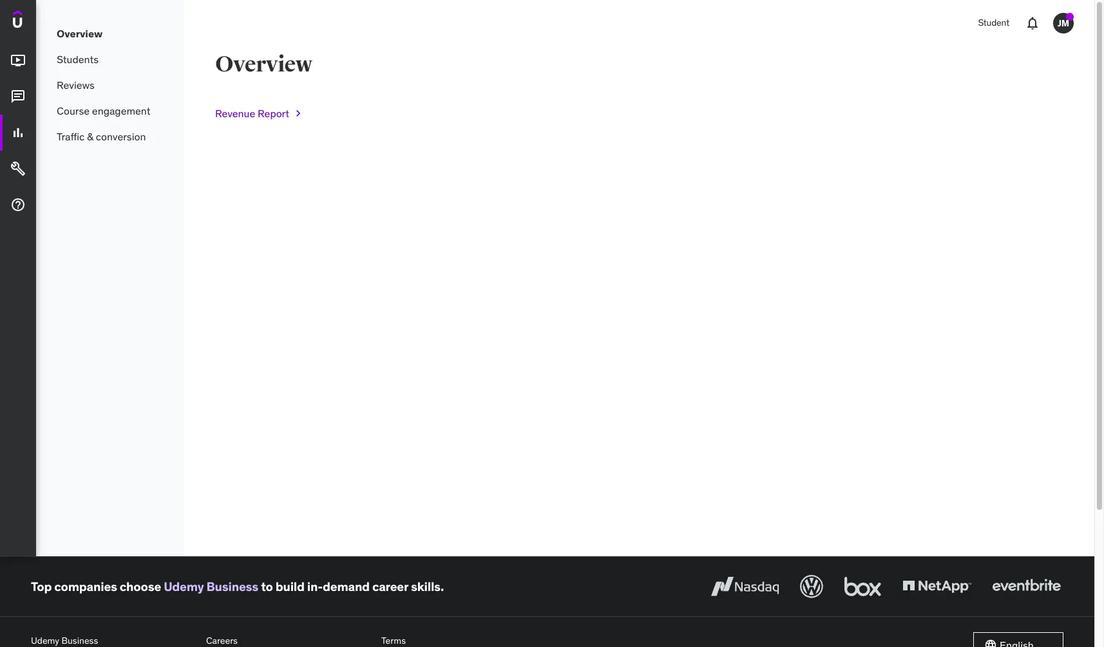 Task type: locate. For each thing, give the bounding box(es) containing it.
1 horizontal spatial udemy
[[164, 579, 204, 595]]

udemy business link
[[164, 579, 259, 595], [31, 633, 196, 648]]

2 vertical spatial medium image
[[10, 197, 26, 213]]

jm link
[[1049, 8, 1080, 39]]

udemy right the choose
[[164, 579, 204, 595]]

overview up 'students' on the left of the page
[[57, 27, 103, 40]]

0 vertical spatial business
[[207, 579, 259, 595]]

&
[[87, 130, 93, 143]]

terms link
[[382, 633, 547, 648]]

2 medium image from the top
[[10, 89, 26, 105]]

box image
[[842, 573, 885, 601]]

overview up revenue report 'link'
[[215, 51, 312, 78]]

students link
[[36, 46, 184, 72]]

in-
[[307, 579, 323, 595]]

udemy
[[164, 579, 204, 595], [31, 636, 59, 647]]

1 vertical spatial medium image
[[10, 161, 26, 177]]

medium image down udemy image
[[10, 53, 26, 68]]

medium image
[[10, 53, 26, 68], [10, 89, 26, 105]]

conversion
[[96, 130, 146, 143]]

skills.
[[411, 579, 444, 595]]

choose
[[120, 579, 161, 595]]

reviews link
[[36, 72, 184, 98]]

1 horizontal spatial business
[[207, 579, 259, 595]]

report
[[258, 107, 289, 120]]

1 medium image from the top
[[10, 53, 26, 68]]

jm
[[1058, 17, 1070, 29]]

udemy business link down the choose
[[31, 633, 196, 648]]

0 horizontal spatial overview
[[57, 27, 103, 40]]

small image
[[985, 639, 998, 648]]

student
[[979, 17, 1010, 28]]

eventbrite image
[[990, 573, 1064, 601]]

business left to
[[207, 579, 259, 595]]

traffic & conversion
[[57, 130, 146, 143]]

demand
[[323, 579, 370, 595]]

1 vertical spatial udemy
[[31, 636, 59, 647]]

business down companies at the left
[[62, 636, 98, 647]]

1 vertical spatial medium image
[[10, 89, 26, 105]]

terms
[[382, 636, 406, 647]]

0 vertical spatial udemy
[[164, 579, 204, 595]]

udemy business link up careers
[[164, 579, 259, 595]]

udemy business
[[31, 636, 98, 647]]

medium image
[[10, 125, 26, 141], [10, 161, 26, 177], [10, 197, 26, 213]]

medium image left course
[[10, 89, 26, 105]]

udemy down top
[[31, 636, 59, 647]]

students
[[57, 53, 99, 66]]

1 vertical spatial overview
[[215, 51, 312, 78]]

1 vertical spatial business
[[62, 636, 98, 647]]

0 vertical spatial overview
[[57, 27, 103, 40]]

1 horizontal spatial overview
[[215, 51, 312, 78]]

0 vertical spatial medium image
[[10, 125, 26, 141]]

course engagement link
[[36, 98, 184, 124]]

overview
[[57, 27, 103, 40], [215, 51, 312, 78]]

business
[[207, 579, 259, 595], [62, 636, 98, 647]]

0 vertical spatial medium image
[[10, 53, 26, 68]]



Task type: vqa. For each thing, say whether or not it's contained in the screenshot.
and
no



Task type: describe. For each thing, give the bounding box(es) containing it.
revenue report link
[[215, 98, 305, 129]]

notifications image
[[1026, 15, 1041, 31]]

netapp image
[[901, 573, 975, 601]]

to
[[261, 579, 273, 595]]

0 vertical spatial udemy business link
[[164, 579, 259, 595]]

reviews
[[57, 79, 95, 91]]

volkswagen image
[[798, 573, 826, 601]]

traffic
[[57, 130, 85, 143]]

small image
[[292, 107, 305, 120]]

2 medium image from the top
[[10, 161, 26, 177]]

1 medium image from the top
[[10, 125, 26, 141]]

careers link
[[206, 633, 371, 648]]

overview link
[[36, 21, 184, 46]]

1 vertical spatial udemy business link
[[31, 633, 196, 648]]

top
[[31, 579, 52, 595]]

nasdaq image
[[708, 573, 783, 601]]

companies
[[54, 579, 117, 595]]

you have alerts image
[[1067, 13, 1075, 21]]

traffic & conversion link
[[36, 124, 184, 150]]

careers
[[206, 636, 238, 647]]

top companies choose udemy business to build in-demand career skills.
[[31, 579, 444, 595]]

course engagement
[[57, 104, 151, 117]]

engagement
[[92, 104, 151, 117]]

udemy image
[[13, 10, 72, 32]]

build
[[276, 579, 305, 595]]

0 horizontal spatial udemy
[[31, 636, 59, 647]]

0 horizontal spatial business
[[62, 636, 98, 647]]

career
[[373, 579, 409, 595]]

student link
[[971, 8, 1018, 39]]

revenue
[[215, 107, 255, 120]]

revenue report
[[215, 107, 289, 120]]

course
[[57, 104, 90, 117]]

3 medium image from the top
[[10, 197, 26, 213]]



